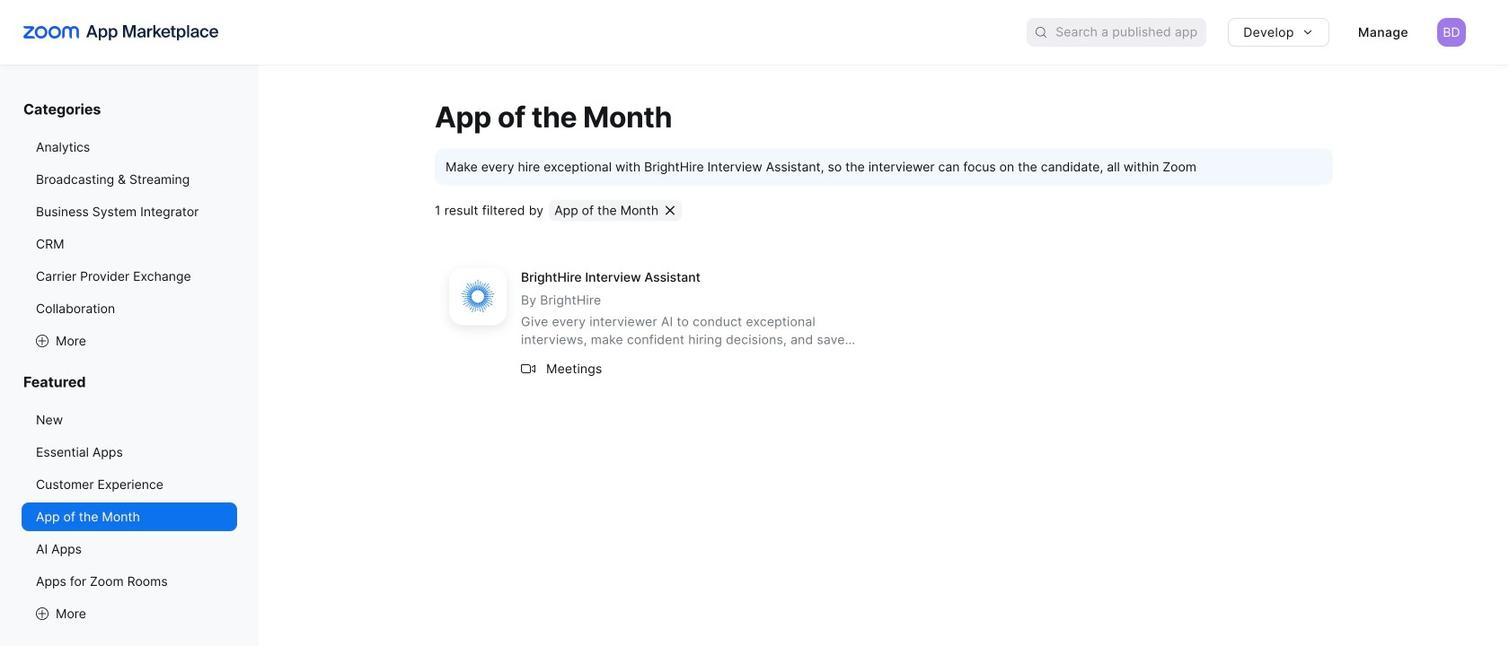 Task type: locate. For each thing, give the bounding box(es) containing it.
banner
[[0, 0, 1509, 65]]

Search text field
[[1056, 19, 1207, 45]]

search a published app element
[[1027, 18, 1207, 47]]



Task type: vqa. For each thing, say whether or not it's contained in the screenshot.
culture
no



Task type: describe. For each thing, give the bounding box(es) containing it.
current user is barb dwyer element
[[1437, 18, 1466, 47]]



